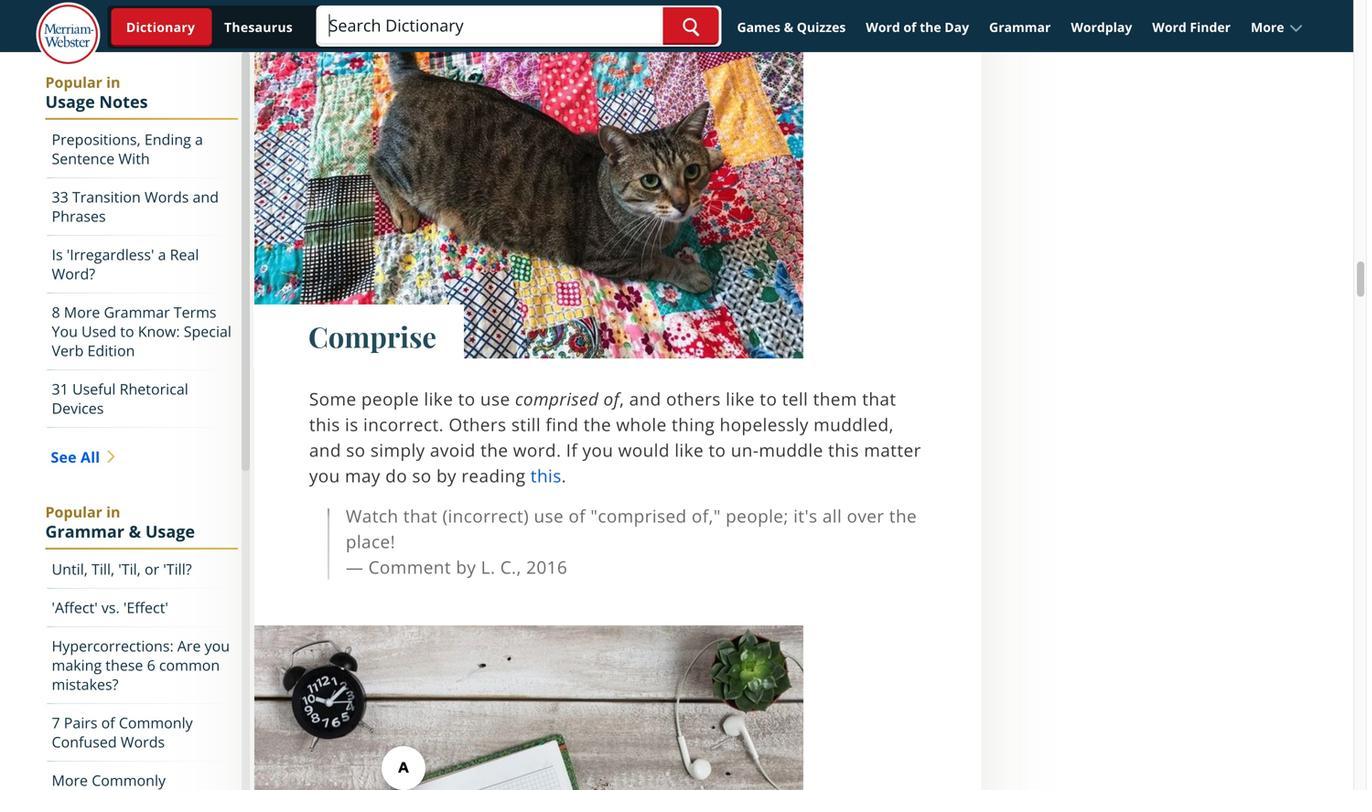 Task type: vqa. For each thing, say whether or not it's contained in the screenshot.
& in
yes



Task type: locate. For each thing, give the bounding box(es) containing it.
use up others
[[481, 387, 510, 411]]

more right the 8
[[64, 303, 100, 322]]

0 vertical spatial a
[[195, 130, 203, 149]]

1 horizontal spatial that
[[863, 387, 897, 411]]

0 horizontal spatial &
[[129, 521, 141, 543]]

more
[[1251, 18, 1285, 36], [64, 303, 100, 322]]

0 horizontal spatial usage
[[45, 91, 95, 113]]

1 vertical spatial this
[[828, 439, 859, 462]]

the right find
[[584, 413, 612, 437]]

over
[[847, 505, 885, 528]]

day
[[945, 18, 969, 36]]

2 vertical spatial grammar
[[45, 521, 124, 543]]

some people like to use comprised of
[[309, 387, 620, 411]]

popular down merriam-webster logo link
[[45, 72, 102, 92]]

you
[[583, 439, 614, 462], [309, 464, 340, 488], [205, 637, 230, 656]]

2 horizontal spatial like
[[726, 387, 755, 411]]

2 word from the left
[[1153, 18, 1187, 36]]

that
[[863, 387, 897, 411], [404, 505, 438, 528]]

0 vertical spatial by
[[437, 464, 457, 488]]

0 vertical spatial more
[[1251, 18, 1285, 36]]

usage
[[45, 91, 95, 113], [145, 521, 195, 543]]

some
[[309, 387, 357, 411]]

1 vertical spatial popular
[[45, 503, 102, 522]]

that up muddled,
[[863, 387, 897, 411]]

word inside word finder link
[[1153, 18, 1187, 36]]

by down avoid
[[437, 464, 457, 488]]

a for ending
[[195, 130, 203, 149]]

by inside , and others like to tell them that this is incorrect. others still find the whole thing hopelessly muddled, and so simply avoid the word. if you would like to un-muddle this matter you may do so by reading
[[437, 464, 457, 488]]

a right ending
[[195, 130, 203, 149]]

1 horizontal spatial so
[[412, 464, 432, 488]]

2 horizontal spatial you
[[583, 439, 614, 462]]

this down some
[[309, 413, 340, 437]]

them
[[813, 387, 858, 411]]

0 vertical spatial words
[[145, 187, 189, 207]]

0 vertical spatial and
[[193, 187, 219, 207]]

0 vertical spatial so
[[346, 439, 366, 462]]

2 vertical spatial this
[[531, 464, 562, 488]]

1 vertical spatial words
[[121, 733, 165, 752]]

toggle search dictionary/thesaurus image
[[111, 8, 212, 47]]

search word image
[[682, 18, 700, 37]]

word right quizzes
[[866, 18, 901, 36]]

you left may
[[309, 464, 340, 488]]

2 in from the top
[[106, 503, 120, 522]]

words down "with"
[[145, 187, 189, 207]]

0 vertical spatial &
[[784, 18, 794, 36]]

word
[[866, 18, 901, 36], [1153, 18, 1187, 36]]

word?
[[52, 264, 95, 284]]

1 vertical spatial so
[[412, 464, 432, 488]]

hypercorrections: are you making these 6 common mistakes?
[[52, 637, 230, 695]]

and up real
[[193, 187, 219, 207]]

2 popular from the top
[[45, 503, 102, 522]]

use down this .
[[534, 505, 564, 528]]

so down the is
[[346, 439, 366, 462]]

merriam webster - established 1828 image
[[36, 2, 100, 68]]

common
[[159, 656, 220, 676]]

grammar for &
[[45, 521, 124, 543]]

quizzes
[[797, 18, 846, 36]]

1 vertical spatial that
[[404, 505, 438, 528]]

like up hopelessly
[[726, 387, 755, 411]]

and inside '33 transition words and phrases'
[[193, 187, 219, 207]]

popular inside popular in usage notes
[[45, 72, 102, 92]]

1 horizontal spatial this
[[531, 464, 562, 488]]

grammar inside 8 more grammar terms you used to know: special verb edition
[[104, 303, 170, 322]]

0 vertical spatial use
[[481, 387, 510, 411]]

1 vertical spatial grammar
[[104, 303, 170, 322]]

special
[[184, 322, 232, 341]]

you right are
[[205, 637, 230, 656]]

more inside dropdown button
[[1251, 18, 1285, 36]]

grammar up until,
[[45, 521, 124, 543]]

a
[[195, 130, 203, 149], [158, 245, 166, 265]]

like down thing
[[675, 439, 704, 462]]

usage up the 'till?
[[145, 521, 195, 543]]

'til,
[[118, 560, 141, 579]]

1 vertical spatial &
[[129, 521, 141, 543]]

is
[[52, 245, 63, 265]]

alt 5b23e0427c782 image
[[254, 0, 804, 359]]

these
[[106, 656, 143, 676]]

comment
[[369, 556, 451, 580]]

grammar right day
[[990, 18, 1051, 36]]

in inside popular in grammar & usage
[[106, 503, 120, 522]]

by left l.
[[456, 556, 476, 580]]

the
[[920, 18, 942, 36], [584, 413, 612, 437], [481, 439, 508, 462], [890, 505, 917, 528]]

usage inside popular in usage notes
[[45, 91, 95, 113]]

popular in grammar & usage
[[45, 503, 195, 543]]

word of the day
[[866, 18, 969, 36]]

& up 'til, in the bottom left of the page
[[129, 521, 141, 543]]

this down word.
[[531, 464, 562, 488]]

1 vertical spatial more
[[64, 303, 100, 322]]

1 vertical spatial a
[[158, 245, 166, 265]]

0 vertical spatial popular
[[45, 72, 102, 92]]

1 horizontal spatial &
[[784, 18, 794, 36]]

1 horizontal spatial more
[[1251, 18, 1285, 36]]

6
[[147, 656, 155, 676]]

1 horizontal spatial and
[[309, 439, 341, 462]]

of inside 'watch that (incorrect) use of "comprised of," people; it's all over the place! — comment by l. c., 2016'
[[569, 505, 586, 528]]

that inside 'watch that (incorrect) use of "comprised of," people; it's all over the place! — comment by l. c., 2016'
[[404, 505, 438, 528]]

wordplay link
[[1063, 11, 1141, 43]]

the up reading
[[481, 439, 508, 462]]

0 horizontal spatial and
[[193, 187, 219, 207]]

a inside prepositions, ending a sentence with
[[195, 130, 203, 149]]

the left day
[[920, 18, 942, 36]]

0 vertical spatial this
[[309, 413, 340, 437]]

and down some
[[309, 439, 341, 462]]

1 horizontal spatial use
[[534, 505, 564, 528]]

33
[[52, 187, 68, 207]]

usage up prepositions,
[[45, 91, 95, 113]]

to
[[120, 322, 134, 341], [458, 387, 476, 411], [760, 387, 777, 411], [709, 439, 726, 462]]

0 horizontal spatial you
[[205, 637, 230, 656]]

1 horizontal spatial you
[[309, 464, 340, 488]]

that down "do" at the left bottom of page
[[404, 505, 438, 528]]

tell
[[782, 387, 809, 411]]

c.,
[[500, 556, 522, 580]]

0 vertical spatial usage
[[45, 91, 95, 113]]

7
[[52, 714, 60, 733]]

1 word from the left
[[866, 18, 901, 36]]

popular down see all
[[45, 503, 102, 522]]

so right "do" at the left bottom of page
[[412, 464, 432, 488]]

games & quizzes
[[737, 18, 846, 36]]

a for 'irregardless'
[[158, 245, 166, 265]]

l.
[[481, 556, 496, 580]]

word for word finder
[[1153, 18, 1187, 36]]

1 horizontal spatial a
[[195, 130, 203, 149]]

1 in from the top
[[106, 72, 120, 92]]

grammar up edition
[[104, 303, 170, 322]]

—
[[346, 556, 364, 580]]

this down muddled,
[[828, 439, 859, 462]]

& inside popular in grammar & usage
[[129, 521, 141, 543]]

1 horizontal spatial word
[[1153, 18, 1187, 36]]

Search search field
[[318, 7, 719, 45]]

words
[[145, 187, 189, 207], [121, 733, 165, 752]]

watch
[[346, 505, 399, 528]]

or
[[145, 560, 159, 579]]

until, till, 'til, or 'till?
[[52, 560, 192, 579]]

& right the games
[[784, 18, 794, 36]]

use
[[481, 387, 510, 411], [534, 505, 564, 528]]

is
[[345, 413, 359, 437]]

word for word of the day
[[866, 18, 901, 36]]

mistakes?
[[52, 675, 119, 695]]

a inside is 'irregardless' a real word?
[[158, 245, 166, 265]]

1 vertical spatial use
[[534, 505, 564, 528]]

are
[[177, 637, 201, 656]]

1 vertical spatial by
[[456, 556, 476, 580]]

1 vertical spatial usage
[[145, 521, 195, 543]]

you right if
[[583, 439, 614, 462]]

words inside 7 pairs of commonly confused words
[[121, 733, 165, 752]]

and right ,
[[629, 387, 662, 411]]

to right the used
[[120, 322, 134, 341]]

&
[[784, 18, 794, 36], [129, 521, 141, 543]]

0 vertical spatial you
[[583, 439, 614, 462]]

1 horizontal spatial usage
[[145, 521, 195, 543]]

2 horizontal spatial and
[[629, 387, 662, 411]]

0 horizontal spatial that
[[404, 505, 438, 528]]

others
[[666, 387, 721, 411]]

in up prepositions,
[[106, 72, 120, 92]]

word finder
[[1153, 18, 1231, 36]]

that inside , and others like to tell them that this is incorrect. others still find the whole thing hopelessly muddled, and so simply avoid the word. if you would like to un-muddle this matter you may do so by reading
[[863, 387, 897, 411]]

2016
[[526, 556, 568, 580]]

whole
[[616, 413, 667, 437]]

devices
[[52, 399, 104, 418]]

1 vertical spatial you
[[309, 464, 340, 488]]

0 horizontal spatial a
[[158, 245, 166, 265]]

0 vertical spatial that
[[863, 387, 897, 411]]

1 vertical spatial and
[[629, 387, 662, 411]]

un-
[[731, 439, 759, 462]]

1 popular from the top
[[45, 72, 102, 92]]

0 horizontal spatial more
[[64, 303, 100, 322]]

in inside popular in usage notes
[[106, 72, 120, 92]]

words inside '33 transition words and phrases'
[[145, 187, 189, 207]]

muddle
[[759, 439, 824, 462]]

words right confused
[[121, 733, 165, 752]]

till,
[[92, 560, 115, 579]]

2 horizontal spatial this
[[828, 439, 859, 462]]

a left real
[[158, 245, 166, 265]]

in for &
[[106, 503, 120, 522]]

2 vertical spatial you
[[205, 637, 230, 656]]

comprise
[[308, 318, 437, 356]]

(incorrect)
[[443, 505, 529, 528]]

vs.
[[102, 598, 120, 618]]

in up until, till, 'til, or 'till?
[[106, 503, 120, 522]]

to up hopelessly
[[760, 387, 777, 411]]

the right over
[[890, 505, 917, 528]]

more right finder
[[1251, 18, 1285, 36]]

would
[[618, 439, 670, 462]]

0 horizontal spatial this
[[309, 413, 340, 437]]

'irregardless'
[[67, 245, 154, 265]]

until,
[[52, 560, 88, 579]]

'affect'
[[52, 598, 98, 618]]

popular inside popular in grammar & usage
[[45, 503, 102, 522]]

if
[[566, 439, 578, 462]]

1 vertical spatial in
[[106, 503, 120, 522]]

0 horizontal spatial word
[[866, 18, 901, 36]]

word left finder
[[1153, 18, 1187, 36]]

grammar inside popular in grammar & usage
[[45, 521, 124, 543]]

0 horizontal spatial so
[[346, 439, 366, 462]]

it's
[[794, 505, 818, 528]]

word inside word of the day link
[[866, 18, 901, 36]]

merriam-webster logo link
[[36, 2, 100, 68]]

reading
[[462, 464, 526, 488]]

grammar
[[990, 18, 1051, 36], [104, 303, 170, 322], [45, 521, 124, 543]]

more inside 8 more grammar terms you used to know: special verb edition
[[64, 303, 100, 322]]

simply
[[371, 439, 425, 462]]

like up incorrect.
[[424, 387, 453, 411]]

ending
[[144, 130, 191, 149]]

see
[[51, 448, 77, 467]]

0 vertical spatial in
[[106, 72, 120, 92]]



Task type: describe. For each thing, give the bounding box(es) containing it.
you
[[52, 322, 78, 341]]

more button
[[1243, 11, 1312, 43]]

finder
[[1190, 18, 1231, 36]]

grammar for terms
[[104, 303, 170, 322]]

33 transition words and phrases link
[[47, 179, 238, 236]]

notes
[[99, 91, 148, 113]]

usage inside popular in grammar & usage
[[145, 521, 195, 543]]

7 pairs of commonly confused words link
[[47, 705, 238, 763]]

matter
[[864, 439, 922, 462]]

still
[[512, 413, 541, 437]]

grammar link
[[981, 11, 1059, 43]]

'effect'
[[123, 598, 168, 618]]

is 'irregardless' a real word?
[[52, 245, 199, 284]]

see all
[[51, 448, 100, 467]]

word.
[[513, 439, 561, 462]]

all
[[81, 448, 100, 467]]

1 horizontal spatial like
[[675, 439, 704, 462]]

to inside 8 more grammar terms you used to know: special verb edition
[[120, 322, 134, 341]]

games & quizzes link
[[729, 11, 854, 43]]

making
[[52, 656, 102, 676]]

to up others
[[458, 387, 476, 411]]

by inside 'watch that (incorrect) use of "comprised of," people; it's all over the place! — comment by l. c., 2016'
[[456, 556, 476, 580]]

'affect' vs. 'effect' link
[[47, 590, 238, 628]]

incorrect.
[[363, 413, 444, 437]]

this link
[[531, 464, 562, 488]]

31
[[52, 379, 68, 399]]

thing
[[672, 413, 715, 437]]

to left un-
[[709, 439, 726, 462]]

popular in usage notes
[[45, 72, 148, 113]]

games
[[737, 18, 781, 36]]

find
[[546, 413, 579, 437]]

this .
[[531, 464, 567, 488]]

verb
[[52, 341, 84, 361]]

place!
[[346, 530, 395, 554]]

pairs
[[64, 714, 98, 733]]

useful
[[72, 379, 116, 399]]

all
[[823, 505, 842, 528]]

hypercorrections: are you making these 6 common mistakes? link
[[47, 628, 238, 705]]

popular for usage
[[45, 72, 102, 92]]

prepositions, ending a sentence with
[[52, 130, 203, 168]]

others
[[449, 413, 507, 437]]

phrases
[[52, 206, 106, 226]]

popular for grammar
[[45, 503, 102, 522]]

muddled,
[[814, 413, 894, 437]]

use inside 'watch that (incorrect) use of "comprised of," people; it's all over the place! — comment by l. c., 2016'
[[534, 505, 564, 528]]

33 transition words and phrases
[[52, 187, 219, 226]]

commonly
[[119, 714, 193, 733]]

confused
[[52, 733, 117, 752]]

with
[[118, 149, 150, 168]]

see all link
[[45, 438, 238, 478]]

know:
[[138, 322, 180, 341]]

of,"
[[692, 505, 721, 528]]

until, till, 'til, or 'till? link
[[47, 551, 238, 590]]

31 useful rhetorical devices
[[52, 379, 188, 418]]

hypercorrections:
[[52, 637, 174, 656]]

of inside 7 pairs of commonly confused words
[[101, 714, 115, 733]]

you inside hypercorrections: are you making these 6 common mistakes?
[[205, 637, 230, 656]]

7 pairs of commonly confused words
[[52, 714, 193, 752]]

the inside 'watch that (incorrect) use of "comprised of," people; it's all over the place! — comment by l. c., 2016'
[[890, 505, 917, 528]]

image178298461 image
[[254, 626, 804, 791]]

people;
[[726, 505, 789, 528]]

'affect' vs. 'effect'
[[52, 598, 168, 618]]

word finder link
[[1145, 11, 1239, 43]]

"comprised
[[591, 505, 687, 528]]

rhetorical
[[120, 379, 188, 399]]

real
[[170, 245, 199, 265]]

0 vertical spatial grammar
[[990, 18, 1051, 36]]

prepositions, ending a sentence with link
[[47, 121, 238, 179]]

0 horizontal spatial use
[[481, 387, 510, 411]]

31 useful rhetorical devices link
[[47, 371, 238, 428]]

watch that (incorrect) use of "comprised of," people; it's all over the place! — comment by l. c., 2016
[[346, 505, 917, 580]]

0 horizontal spatial like
[[424, 387, 453, 411]]

8 more grammar terms you used to know: special verb edition link
[[47, 294, 238, 371]]

prepositions,
[[52, 130, 141, 149]]

2 vertical spatial and
[[309, 439, 341, 462]]

may
[[345, 464, 381, 488]]

in for notes
[[106, 72, 120, 92]]

'till?
[[163, 560, 192, 579]]

do
[[386, 464, 407, 488]]

edition
[[87, 341, 135, 361]]

8
[[52, 303, 60, 322]]

wordplay
[[1071, 18, 1133, 36]]

comprised
[[515, 387, 599, 411]]

is 'irregardless' a real word? link
[[47, 236, 238, 294]]

transition
[[72, 187, 141, 207]]

8 more grammar terms you used to know: special verb edition
[[52, 303, 232, 361]]



